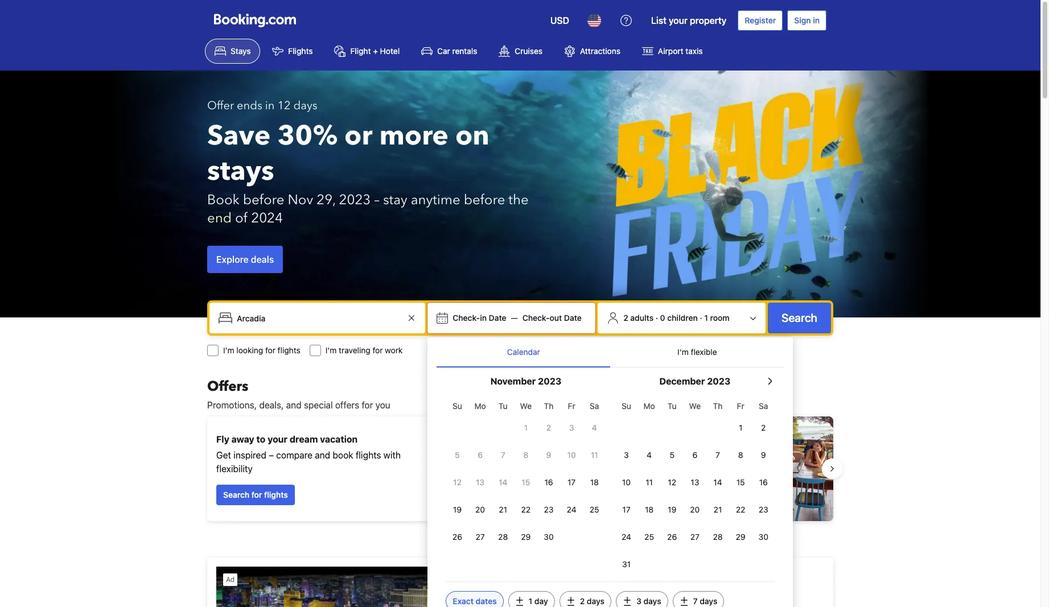 Task type: locate. For each thing, give the bounding box(es) containing it.
7 left '8 november 2023' checkbox
[[501, 450, 506, 460]]

2023 right november
[[538, 376, 562, 387]]

8 right 7 december 2023 option
[[739, 450, 744, 460]]

2 29 from the left
[[736, 532, 746, 542]]

1 horizontal spatial 15
[[737, 478, 745, 488]]

sa for november 2023
[[590, 402, 599, 411]]

13 November 2023 checkbox
[[469, 470, 492, 495]]

sa up 2 december 2023 checkbox
[[759, 402, 769, 411]]

days inside offer ends in 12 days save 30% or more on stays book before nov 29, 2023 – stay anytime before the end of 2024
[[294, 98, 318, 113]]

in for check-in date — check-out date
[[480, 313, 487, 323]]

1 mo from the left
[[475, 402, 486, 411]]

for right looking
[[265, 346, 276, 355]]

8
[[524, 450, 529, 460], [739, 450, 744, 460]]

2 before from the left
[[464, 191, 505, 210]]

2 5 from the left
[[670, 450, 675, 460]]

days for 2 days
[[587, 597, 605, 607]]

28
[[498, 532, 508, 542], [713, 532, 723, 542]]

21 November 2023 checkbox
[[492, 498, 515, 523]]

i'm
[[326, 346, 337, 355], [678, 347, 689, 357]]

search for flights
[[223, 490, 288, 500]]

1 13 from the left
[[476, 478, 485, 488]]

4 up properties
[[592, 423, 597, 433]]

12 December 2023 checkbox
[[661, 470, 684, 495]]

1 November 2023 checkbox
[[515, 416, 538, 441]]

your for property
[[669, 15, 688, 26]]

13
[[476, 478, 485, 488], [691, 478, 700, 488]]

15 for 15 option in the bottom of the page
[[737, 478, 745, 488]]

12 inside option
[[668, 478, 677, 488]]

0 horizontal spatial in
[[265, 98, 275, 113]]

29 inside "checkbox"
[[736, 532, 746, 542]]

anytime
[[411, 191, 461, 210]]

stay right the a
[[566, 497, 582, 507]]

days for 7 days
[[700, 597, 718, 607]]

9 December 2023 checkbox
[[752, 443, 775, 468]]

16 up find
[[545, 478, 553, 488]]

2 fr from the left
[[737, 402, 745, 411]]

29 right 28 option
[[736, 532, 746, 542]]

0 horizontal spatial stay
[[383, 191, 408, 210]]

19 for 19 november 2023 checkbox at the bottom left
[[453, 505, 462, 515]]

2 adults · 0 children · 1 room
[[624, 313, 730, 323]]

date left —
[[489, 313, 507, 323]]

30 inside 30 december 2023 checkbox
[[759, 532, 769, 542]]

deals,
[[259, 400, 284, 411]]

+
[[373, 46, 378, 56]]

2 left adults
[[624, 313, 629, 323]]

8 for '8 november 2023' checkbox
[[524, 450, 529, 460]]

25 December 2023 checkbox
[[638, 525, 661, 550]]

1 vertical spatial 24
[[622, 532, 632, 542]]

th up 2 november 2023 option
[[544, 402, 554, 411]]

0 horizontal spatial search
[[223, 490, 250, 500]]

mo up yet
[[644, 402, 655, 411]]

1 vertical spatial 10
[[622, 478, 631, 488]]

2 horizontal spatial 12
[[668, 478, 677, 488]]

17 for 17 checkbox
[[623, 505, 631, 515]]

2 vertical spatial in
[[480, 313, 487, 323]]

13 December 2023 checkbox
[[684, 470, 707, 495]]

sign in
[[795, 15, 820, 25]]

1 8 from the left
[[524, 450, 529, 460]]

cruises
[[515, 46, 543, 56]]

2 30 from the left
[[759, 532, 769, 542]]

29
[[521, 532, 531, 542], [736, 532, 746, 542]]

for inside offers promotions, deals, and special offers for you
[[362, 400, 373, 411]]

1 19 from the left
[[453, 505, 462, 515]]

28 November 2023 checkbox
[[492, 525, 515, 550]]

9 right '8 december 2023' checkbox
[[761, 450, 766, 460]]

12 left '13' option
[[453, 478, 462, 488]]

1 horizontal spatial 20
[[690, 505, 700, 515]]

0 horizontal spatial 17
[[568, 478, 576, 488]]

1 22 from the left
[[521, 505, 531, 515]]

2 inside button
[[624, 313, 629, 323]]

nov
[[288, 191, 313, 210]]

advertisement region
[[207, 558, 834, 608]]

and left "book"
[[315, 450, 330, 461]]

mo up 6 november 2023 'option'
[[475, 402, 486, 411]]

1 horizontal spatial 6
[[693, 450, 698, 460]]

1 sa from the left
[[590, 402, 599, 411]]

30
[[544, 532, 554, 542], [759, 532, 769, 542]]

27 right the 26 december 2023 checkbox
[[691, 532, 700, 542]]

grid
[[446, 395, 606, 550], [615, 395, 775, 577]]

1 fr from the left
[[568, 402, 576, 411]]

6 November 2023 checkbox
[[469, 443, 492, 468]]

5 inside option
[[455, 450, 460, 460]]

3 for '3 november 2023' "option"
[[569, 423, 574, 433]]

0 horizontal spatial 6
[[478, 450, 483, 460]]

check- right —
[[523, 313, 550, 323]]

2 13 from the left
[[691, 478, 700, 488]]

dream
[[290, 435, 318, 445]]

30 right 29 december 2023 "checkbox"
[[759, 532, 769, 542]]

– right inspired
[[269, 450, 274, 461]]

27 inside checkbox
[[476, 532, 485, 542]]

15 inside checkbox
[[522, 478, 530, 488]]

0 vertical spatial 25
[[590, 505, 600, 515]]

0 horizontal spatial i'm
[[326, 346, 337, 355]]

progress bar
[[505, 531, 536, 535]]

28 inside option
[[713, 532, 723, 542]]

17 down the stays,
[[568, 478, 576, 488]]

offer
[[207, 98, 234, 113]]

1 horizontal spatial vacation
[[614, 428, 652, 438]]

reduced
[[617, 457, 652, 468]]

tu down december
[[668, 402, 677, 411]]

1 horizontal spatial sa
[[759, 402, 769, 411]]

8 left term at the bottom of page
[[524, 450, 529, 460]]

0 horizontal spatial date
[[489, 313, 507, 323]]

1 horizontal spatial 11
[[646, 478, 653, 488]]

0 vertical spatial 18
[[590, 478, 599, 488]]

2023
[[339, 191, 371, 210], [538, 376, 562, 387], [708, 376, 731, 387]]

grid for december
[[615, 395, 775, 577]]

15 right 14 option
[[522, 478, 530, 488]]

i'm for i'm flexible
[[678, 347, 689, 357]]

1 horizontal spatial 22
[[736, 505, 746, 515]]

flight
[[351, 46, 371, 56]]

1 15 from the left
[[522, 478, 530, 488]]

13 inside option
[[476, 478, 485, 488]]

0 horizontal spatial su
[[453, 402, 462, 411]]

23 for "23 december 2023" option
[[759, 505, 769, 515]]

2 14 from the left
[[714, 478, 722, 488]]

1
[[705, 313, 708, 323], [524, 423, 528, 433], [739, 423, 743, 433], [529, 597, 533, 607]]

in right sign
[[813, 15, 820, 25]]

13 right 12 checkbox
[[476, 478, 485, 488]]

1 left 2 december 2023 checkbox
[[739, 423, 743, 433]]

8 November 2023 checkbox
[[515, 443, 538, 468]]

3 inside checkbox
[[624, 450, 629, 460]]

29 inside option
[[521, 532, 531, 542]]

1 horizontal spatial th
[[713, 402, 723, 411]]

in
[[813, 15, 820, 25], [265, 98, 275, 113], [480, 313, 487, 323]]

0 horizontal spatial 25
[[590, 505, 600, 515]]

explore
[[216, 255, 249, 265]]

22 left 23 checkbox
[[521, 505, 531, 515]]

28 inside option
[[498, 532, 508, 542]]

0 horizontal spatial 5
[[455, 450, 460, 460]]

11 right 10 december 2023 option
[[646, 478, 653, 488]]

14
[[499, 478, 508, 488], [714, 478, 722, 488]]

18 inside option
[[645, 505, 654, 515]]

grid for november
[[446, 395, 606, 550]]

region
[[198, 412, 843, 526]]

25 inside checkbox
[[645, 532, 654, 542]]

flights left with
[[356, 450, 381, 461]]

on
[[456, 117, 490, 155]]

mo
[[475, 402, 486, 411], [644, 402, 655, 411]]

booking.com image
[[214, 14, 296, 27]]

11 November 2023 checkbox
[[583, 443, 606, 468]]

9 inside 9 checkbox
[[761, 450, 766, 460]]

and inside the fly away to your dream vacation get inspired – compare and book flights with flexibility
[[315, 450, 330, 461]]

fr up '3 november 2023' "option"
[[568, 402, 576, 411]]

·
[[656, 313, 658, 323], [700, 313, 703, 323]]

i'm for i'm traveling for work
[[326, 346, 337, 355]]

0 horizontal spatial 4
[[592, 423, 597, 433]]

1 · from the left
[[656, 313, 658, 323]]

10 for 10 december 2023 option
[[622, 478, 631, 488]]

days
[[294, 98, 318, 113], [587, 597, 605, 607], [644, 597, 662, 607], [700, 597, 718, 607]]

20 November 2023 checkbox
[[469, 498, 492, 523]]

5 for 5 december 2023 option
[[670, 450, 675, 460]]

sa up 4 november 2023 checkbox
[[590, 402, 599, 411]]

your inside 'link'
[[669, 15, 688, 26]]

fly away to your dream vacation get inspired – compare and book flights with flexibility
[[216, 435, 401, 474]]

0 horizontal spatial check-
[[453, 313, 480, 323]]

1 vertical spatial search
[[223, 490, 250, 500]]

15
[[522, 478, 530, 488], [737, 478, 745, 488]]

20 inside checkbox
[[690, 505, 700, 515]]

20 inside option
[[476, 505, 485, 515]]

0 horizontal spatial 13
[[476, 478, 485, 488]]

1 horizontal spatial 12
[[453, 478, 462, 488]]

24 left 25 december 2023 checkbox
[[622, 532, 632, 542]]

9 inside option
[[547, 450, 552, 460]]

7 for 7 december 2023 option
[[716, 450, 720, 460]]

25 inside option
[[590, 505, 600, 515]]

your inside take your longest vacation yet browse properties offering long- term stays, many at reduced monthly rates.
[[557, 428, 577, 438]]

Where are you going? field
[[232, 308, 405, 329]]

5
[[455, 450, 460, 460], [670, 450, 675, 460]]

16 December 2023 checkbox
[[752, 470, 775, 495]]

2 8 from the left
[[739, 450, 744, 460]]

1 29 from the left
[[521, 532, 531, 542]]

15 inside option
[[737, 478, 745, 488]]

1 we from the left
[[520, 402, 532, 411]]

3 November 2023 checkbox
[[560, 416, 583, 441]]

0 horizontal spatial sa
[[590, 402, 599, 411]]

i'm left traveling
[[326, 346, 337, 355]]

flights right looking
[[278, 346, 301, 355]]

30 December 2023 checkbox
[[752, 525, 775, 550]]

0 vertical spatial in
[[813, 15, 820, 25]]

0 vertical spatial –
[[374, 191, 380, 210]]

for left you
[[362, 400, 373, 411]]

dates
[[476, 597, 497, 607]]

for
[[265, 346, 276, 355], [373, 346, 383, 355], [362, 400, 373, 411], [252, 490, 262, 500]]

8 inside checkbox
[[524, 450, 529, 460]]

1 horizontal spatial 2023
[[538, 376, 562, 387]]

27 for 27 december 2023 option
[[691, 532, 700, 542]]

1 horizontal spatial –
[[374, 191, 380, 210]]

0 horizontal spatial 28
[[498, 532, 508, 542]]

0 horizontal spatial your
[[268, 435, 288, 445]]

work
[[385, 346, 403, 355]]

30 November 2023 checkbox
[[538, 525, 560, 550]]

23 right 22 december 2023 option
[[759, 505, 769, 515]]

1 horizontal spatial 26
[[668, 532, 677, 542]]

0 vertical spatial 11
[[591, 450, 598, 460]]

– right the 29,
[[374, 191, 380, 210]]

22 right 21 option on the bottom of the page
[[736, 505, 746, 515]]

2023 for december
[[708, 376, 731, 387]]

1 horizontal spatial 10
[[622, 478, 631, 488]]

10 left many
[[568, 450, 576, 460]]

flight + hotel
[[351, 46, 400, 56]]

9 left the stays,
[[547, 450, 552, 460]]

17
[[568, 478, 576, 488], [623, 505, 631, 515]]

7 inside checkbox
[[501, 450, 506, 460]]

0 horizontal spatial 24
[[567, 505, 577, 515]]

1 left room
[[705, 313, 708, 323]]

stay
[[383, 191, 408, 210], [566, 497, 582, 507]]

sa for december 2023
[[759, 402, 769, 411]]

list your property
[[652, 15, 727, 26]]

1 9 from the left
[[547, 450, 552, 460]]

20 December 2023 checkbox
[[684, 498, 707, 523]]

14 for 14 option
[[499, 478, 508, 488]]

usd button
[[544, 7, 576, 34]]

1 5 from the left
[[455, 450, 460, 460]]

2 right 1 option
[[762, 423, 766, 433]]

0 horizontal spatial 3
[[569, 423, 574, 433]]

6
[[478, 450, 483, 460], [693, 450, 698, 460]]

1 21 from the left
[[499, 505, 507, 515]]

0 vertical spatial 3
[[569, 423, 574, 433]]

stay inside offer ends in 12 days save 30% or more on stays book before nov 29, 2023 – stay anytime before the end of 2024
[[383, 191, 408, 210]]

19 inside checkbox
[[453, 505, 462, 515]]

24 November 2023 checkbox
[[560, 498, 583, 523]]

2 December 2023 checkbox
[[752, 416, 775, 441]]

8 inside checkbox
[[739, 450, 744, 460]]

1 23 from the left
[[544, 505, 554, 515]]

13 inside checkbox
[[691, 478, 700, 488]]

12 November 2023 checkbox
[[446, 470, 469, 495]]

11 inside checkbox
[[646, 478, 653, 488]]

1 horizontal spatial fr
[[737, 402, 745, 411]]

18 down many
[[590, 478, 599, 488]]

20 right 19 option
[[690, 505, 700, 515]]

22 November 2023 checkbox
[[515, 498, 538, 523]]

2 9 from the left
[[761, 450, 766, 460]]

2 6 from the left
[[693, 450, 698, 460]]

6 left 7 december 2023 option
[[693, 450, 698, 460]]

19 right 18 december 2023 option
[[668, 505, 677, 515]]

19 for 19 option
[[668, 505, 677, 515]]

19 December 2023 checkbox
[[661, 498, 684, 523]]

7 right the '3 days'
[[693, 597, 698, 607]]

take
[[534, 428, 555, 438]]

1 horizontal spatial 9
[[761, 450, 766, 460]]

1 6 from the left
[[478, 450, 483, 460]]

2 22 from the left
[[736, 505, 746, 515]]

11 inside checkbox
[[591, 450, 598, 460]]

2 up browse
[[547, 423, 551, 433]]

1 vertical spatial 11
[[646, 478, 653, 488]]

1 30 from the left
[[544, 532, 554, 542]]

2 we from the left
[[689, 402, 701, 411]]

23 left the a
[[544, 505, 554, 515]]

1 horizontal spatial 7
[[693, 597, 698, 607]]

offers
[[207, 378, 248, 396]]

search inside button
[[782, 312, 818, 325]]

24 right the a
[[567, 505, 577, 515]]

0 horizontal spatial 11
[[591, 450, 598, 460]]

0 horizontal spatial vacation
[[320, 435, 358, 445]]

2 15 from the left
[[737, 478, 745, 488]]

1 vertical spatial 4
[[647, 450, 652, 460]]

1 horizontal spatial 14
[[714, 478, 722, 488]]

flights down compare
[[264, 490, 288, 500]]

12 right 11 december 2023 checkbox
[[668, 478, 677, 488]]

1 horizontal spatial 24
[[622, 532, 632, 542]]

0 horizontal spatial 18
[[590, 478, 599, 488]]

4
[[592, 423, 597, 433], [647, 450, 652, 460]]

vacation
[[614, 428, 652, 438], [320, 435, 358, 445]]

5 inside 5 december 2023 option
[[670, 450, 675, 460]]

2 horizontal spatial 7
[[716, 450, 720, 460]]

22 for 22 option
[[521, 505, 531, 515]]

2 23 from the left
[[759, 505, 769, 515]]

0 horizontal spatial 16
[[545, 478, 553, 488]]

12 inside offer ends in 12 days save 30% or more on stays book before nov 29, 2023 – stay anytime before the end of 2024
[[278, 98, 291, 113]]

1 28 from the left
[[498, 532, 508, 542]]

your inside the fly away to your dream vacation get inspired – compare and book flights with flexibility
[[268, 435, 288, 445]]

30 inside 30 november 2023 "option"
[[544, 532, 554, 542]]

3 right at
[[624, 450, 629, 460]]

4 November 2023 checkbox
[[583, 416, 606, 441]]

1 horizontal spatial 28
[[713, 532, 723, 542]]

5 right long- on the bottom right
[[670, 450, 675, 460]]

10 inside checkbox
[[568, 450, 576, 460]]

search inside offers main content
[[223, 490, 250, 500]]

i'm flexible button
[[611, 338, 784, 367]]

13 left 14 december 2023 option
[[691, 478, 700, 488]]

out
[[550, 313, 562, 323]]

21 December 2023 checkbox
[[707, 498, 730, 523]]

1 horizontal spatial in
[[480, 313, 487, 323]]

19 left the 20 november 2023 option
[[453, 505, 462, 515]]

su up the 5 november 2023 option
[[453, 402, 462, 411]]

check-in date — check-out date
[[453, 313, 582, 323]]

17 inside option
[[568, 478, 576, 488]]

1 inside 2 adults · 0 children · 1 room button
[[705, 313, 708, 323]]

car rentals
[[437, 46, 477, 56]]

6 inside checkbox
[[693, 450, 698, 460]]

0 horizontal spatial 7
[[501, 450, 506, 460]]

stay left anytime
[[383, 191, 408, 210]]

26 December 2023 checkbox
[[661, 525, 684, 550]]

1 horizontal spatial 25
[[645, 532, 654, 542]]

i'm inside button
[[678, 347, 689, 357]]

vacation inside the fly away to your dream vacation get inspired – compare and book flights with flexibility
[[320, 435, 358, 445]]

1 horizontal spatial 29
[[736, 532, 746, 542]]

0 horizontal spatial th
[[544, 402, 554, 411]]

2 26 from the left
[[668, 532, 677, 542]]

26 left 27 checkbox
[[453, 532, 462, 542]]

21 for 21 option on the bottom of the page
[[714, 505, 722, 515]]

1 horizontal spatial 16
[[760, 478, 768, 488]]

1 horizontal spatial check-
[[523, 313, 550, 323]]

1 vertical spatial 3
[[624, 450, 629, 460]]

th
[[544, 402, 554, 411], [713, 402, 723, 411]]

0 vertical spatial 4
[[592, 423, 597, 433]]

2 21 from the left
[[714, 505, 722, 515]]

1 vertical spatial stay
[[566, 497, 582, 507]]

7
[[501, 450, 506, 460], [716, 450, 720, 460], [693, 597, 698, 607]]

0 horizontal spatial 15
[[522, 478, 530, 488]]

0 horizontal spatial before
[[243, 191, 284, 210]]

25 right 24 november 2023 checkbox in the bottom of the page
[[590, 505, 600, 515]]

21 right '20 december 2023' checkbox
[[714, 505, 722, 515]]

3 inside "option"
[[569, 423, 574, 433]]

0 horizontal spatial 8
[[524, 450, 529, 460]]

in left —
[[480, 313, 487, 323]]

2 16 from the left
[[760, 478, 768, 488]]

23 inside "23 december 2023" option
[[759, 505, 769, 515]]

check-out date button
[[518, 308, 587, 329]]

15 December 2023 checkbox
[[730, 470, 752, 495]]

1 left take
[[524, 423, 528, 433]]

20 right 19 november 2023 checkbox at the bottom left
[[476, 505, 485, 515]]

su up offering
[[622, 402, 631, 411]]

28 right 27 checkbox
[[498, 532, 508, 542]]

1 27 from the left
[[476, 532, 485, 542]]

2 th from the left
[[713, 402, 723, 411]]

explore deals link
[[207, 246, 283, 273]]

your
[[669, 15, 688, 26], [557, 428, 577, 438], [268, 435, 288, 445]]

23 inside 23 checkbox
[[544, 505, 554, 515]]

2 27 from the left
[[691, 532, 700, 542]]

and inside offers promotions, deals, and special offers for you
[[286, 400, 302, 411]]

rates.
[[570, 471, 593, 481]]

1 14 from the left
[[499, 478, 508, 488]]

flights
[[278, 346, 301, 355], [356, 450, 381, 461], [264, 490, 288, 500]]

26
[[453, 532, 462, 542], [668, 532, 677, 542]]

6 December 2023 checkbox
[[684, 443, 707, 468]]

· right children
[[700, 313, 703, 323]]

1 horizontal spatial ·
[[700, 313, 703, 323]]

1 horizontal spatial 27
[[691, 532, 700, 542]]

25 right 24 december 2023 checkbox
[[645, 532, 654, 542]]

stays
[[231, 46, 251, 56]]

18 December 2023 checkbox
[[638, 498, 661, 523]]

2 November 2023 checkbox
[[538, 416, 560, 441]]

2 sa from the left
[[759, 402, 769, 411]]

1 20 from the left
[[476, 505, 485, 515]]

a
[[559, 497, 564, 507]]

tu down november
[[499, 402, 508, 411]]

11 left at
[[591, 450, 598, 460]]

3 right 2 november 2023 option
[[569, 423, 574, 433]]

your right to
[[268, 435, 288, 445]]

flight + hotel link
[[325, 39, 410, 64]]

18 left 19 option
[[645, 505, 654, 515]]

we down the december 2023 in the right of the page
[[689, 402, 701, 411]]

22 for 22 december 2023 option
[[736, 505, 746, 515]]

1 26 from the left
[[453, 532, 462, 542]]

check- left —
[[453, 313, 480, 323]]

for down the flexibility
[[252, 490, 262, 500]]

29 November 2023 checkbox
[[515, 525, 538, 550]]

get
[[216, 450, 231, 461]]

th for november 2023
[[544, 402, 554, 411]]

vacation up "book"
[[320, 435, 358, 445]]

2 mo from the left
[[644, 402, 655, 411]]

1 before from the left
[[243, 191, 284, 210]]

21 right the 20 november 2023 option
[[499, 505, 507, 515]]

2 20 from the left
[[690, 505, 700, 515]]

31
[[622, 560, 631, 570]]

long-
[[646, 444, 668, 454]]

and
[[286, 400, 302, 411], [315, 450, 330, 461]]

tab list containing calendar
[[437, 338, 784, 368]]

24 for 24 november 2023 checkbox in the bottom of the page
[[567, 505, 577, 515]]

1 grid from the left
[[446, 395, 606, 550]]

24 for 24 december 2023 checkbox
[[622, 532, 632, 542]]

book
[[333, 450, 353, 461]]

0 horizontal spatial ·
[[656, 313, 658, 323]]

before down the stays
[[243, 191, 284, 210]]

stays
[[207, 153, 274, 190]]

end
[[207, 209, 232, 228]]

6 for 6 november 2023 'option'
[[478, 450, 483, 460]]

15 for 15 november 2023 checkbox
[[522, 478, 530, 488]]

1 th from the left
[[544, 402, 554, 411]]

0 horizontal spatial 14
[[499, 478, 508, 488]]

0 horizontal spatial 21
[[499, 505, 507, 515]]

0 horizontal spatial 9
[[547, 450, 552, 460]]

22
[[521, 505, 531, 515], [736, 505, 746, 515]]

0 horizontal spatial 2023
[[339, 191, 371, 210]]

2 grid from the left
[[615, 395, 775, 577]]

0 horizontal spatial 26
[[453, 532, 462, 542]]

1 horizontal spatial grid
[[615, 395, 775, 577]]

th down the december 2023 in the right of the page
[[713, 402, 723, 411]]

1 horizontal spatial date
[[564, 313, 582, 323]]

14 left 15 option in the bottom of the page
[[714, 478, 722, 488]]

progress bar inside offers main content
[[505, 531, 536, 535]]

14 left 15 november 2023 checkbox
[[499, 478, 508, 488]]

1 date from the left
[[489, 313, 507, 323]]

1 horizontal spatial 19
[[668, 505, 677, 515]]

30 right 29 november 2023 option
[[544, 532, 554, 542]]

1 inside 1 option
[[739, 423, 743, 433]]

10 down reduced
[[622, 478, 631, 488]]

1 horizontal spatial tu
[[668, 402, 677, 411]]

2 tu from the left
[[668, 402, 677, 411]]

we up 1 november 2023 'checkbox'
[[520, 402, 532, 411]]

10 inside option
[[622, 478, 631, 488]]

1 vertical spatial and
[[315, 450, 330, 461]]

9 for 9 checkbox
[[761, 450, 766, 460]]

31 December 2023 checkbox
[[615, 552, 638, 577]]

2 horizontal spatial your
[[669, 15, 688, 26]]

you
[[376, 400, 391, 411]]

2 su from the left
[[622, 402, 631, 411]]

search
[[782, 312, 818, 325], [223, 490, 250, 500]]

6 inside 'option'
[[478, 450, 483, 460]]

12 inside checkbox
[[453, 478, 462, 488]]

5 left 6 november 2023 'option'
[[455, 450, 460, 460]]

search for search
[[782, 312, 818, 325]]

12 right ends
[[278, 98, 291, 113]]

25
[[590, 505, 600, 515], [645, 532, 654, 542]]

0 horizontal spatial 30
[[544, 532, 554, 542]]

1 su from the left
[[453, 402, 462, 411]]

3
[[569, 423, 574, 433], [624, 450, 629, 460], [637, 597, 642, 607]]

16 right 15 option in the bottom of the page
[[760, 478, 768, 488]]

and right deals,
[[286, 400, 302, 411]]

1 horizontal spatial mo
[[644, 402, 655, 411]]

17 inside checkbox
[[623, 505, 631, 515]]

4 right offering
[[647, 450, 652, 460]]

1 vertical spatial –
[[269, 450, 274, 461]]

0 horizontal spatial 12
[[278, 98, 291, 113]]

7 November 2023 checkbox
[[492, 443, 515, 468]]

12 for 12 checkbox
[[453, 478, 462, 488]]

1 horizontal spatial 5
[[670, 450, 675, 460]]

18 inside checkbox
[[590, 478, 599, 488]]

vacation up offering
[[614, 428, 652, 438]]

1 vertical spatial 18
[[645, 505, 654, 515]]

1 left day
[[529, 597, 533, 607]]

0 horizontal spatial 22
[[521, 505, 531, 515]]

2 28 from the left
[[713, 532, 723, 542]]

7 inside option
[[716, 450, 720, 460]]

15 right 14 december 2023 option
[[737, 478, 745, 488]]

1 tu from the left
[[499, 402, 508, 411]]

0 horizontal spatial grid
[[446, 395, 606, 550]]

27 inside option
[[691, 532, 700, 542]]

1 16 from the left
[[545, 478, 553, 488]]

monthly
[[534, 471, 568, 481]]

2023 right the 29,
[[339, 191, 371, 210]]

0 horizontal spatial and
[[286, 400, 302, 411]]

1 vertical spatial 17
[[623, 505, 631, 515]]

fr up 1 option
[[737, 402, 745, 411]]

i'm traveling for work
[[326, 346, 403, 355]]

1 horizontal spatial su
[[622, 402, 631, 411]]

2 horizontal spatial 3
[[637, 597, 642, 607]]

november 2023
[[491, 376, 562, 387]]

1 horizontal spatial 13
[[691, 478, 700, 488]]

2 19 from the left
[[668, 505, 677, 515]]

0 horizontal spatial 10
[[568, 450, 576, 460]]

19 inside option
[[668, 505, 677, 515]]

in for sign in
[[813, 15, 820, 25]]

1 vertical spatial in
[[265, 98, 275, 113]]

exact
[[453, 597, 474, 607]]

6 left 7 november 2023 checkbox
[[478, 450, 483, 460]]

1 horizontal spatial 23
[[759, 505, 769, 515]]

november
[[491, 376, 536, 387]]

5 December 2023 checkbox
[[661, 443, 684, 468]]

offers
[[335, 400, 359, 411]]

tab list
[[437, 338, 784, 368]]

7 for 7 november 2023 checkbox
[[501, 450, 506, 460]]



Task type: describe. For each thing, give the bounding box(es) containing it.
14 November 2023 checkbox
[[492, 470, 515, 495]]

stays,
[[556, 457, 580, 468]]

17 December 2023 checkbox
[[615, 498, 638, 523]]

attractions link
[[555, 39, 630, 64]]

—
[[511, 313, 518, 323]]

mo for november
[[475, 402, 486, 411]]

hotel
[[380, 46, 400, 56]]

16 for 16 checkbox
[[545, 478, 553, 488]]

9 November 2023 checkbox
[[538, 443, 560, 468]]

24 December 2023 checkbox
[[615, 525, 638, 550]]

list
[[652, 15, 667, 26]]

29,
[[317, 191, 336, 210]]

1 inside 1 november 2023 'checkbox'
[[524, 423, 528, 433]]

special
[[304, 400, 333, 411]]

su for december
[[622, 402, 631, 411]]

we for december
[[689, 402, 701, 411]]

fr for november 2023
[[568, 402, 576, 411]]

properties
[[567, 444, 609, 454]]

18 for 18 december 2023 option
[[645, 505, 654, 515]]

find
[[541, 497, 557, 507]]

29 December 2023 checkbox
[[730, 525, 752, 550]]

flights link
[[263, 39, 323, 64]]

23 for 23 checkbox
[[544, 505, 554, 515]]

th for december 2023
[[713, 402, 723, 411]]

exact dates
[[453, 597, 497, 607]]

check-in date button
[[448, 308, 511, 329]]

flexible
[[691, 347, 717, 357]]

30 for 30 december 2023 checkbox in the bottom of the page
[[759, 532, 769, 542]]

usd
[[551, 15, 570, 26]]

3 December 2023 checkbox
[[615, 443, 638, 468]]

i'm flexible
[[678, 347, 717, 357]]

2 adults · 0 children · 1 room button
[[603, 308, 761, 329]]

30 for 30 november 2023 "option"
[[544, 532, 554, 542]]

children
[[668, 313, 698, 323]]

take your longest vacation yet browse properties offering long- term stays, many at reduced monthly rates.
[[534, 428, 668, 481]]

we for november
[[520, 402, 532, 411]]

2 inside checkbox
[[762, 423, 766, 433]]

list your property link
[[645, 7, 734, 34]]

23 December 2023 checkbox
[[752, 498, 775, 523]]

8 for '8 december 2023' checkbox
[[739, 450, 744, 460]]

offers promotions, deals, and special offers for you
[[207, 378, 391, 411]]

2024
[[251, 209, 283, 228]]

fr for december 2023
[[737, 402, 745, 411]]

20 for '20 december 2023' checkbox
[[690, 505, 700, 515]]

attractions
[[580, 46, 621, 56]]

16 for '16 december 2023' checkbox
[[760, 478, 768, 488]]

flights inside the fly away to your dream vacation get inspired – compare and book flights with flexibility
[[356, 450, 381, 461]]

2 right day
[[580, 597, 585, 607]]

4 for 4 december 2023 checkbox
[[647, 450, 652, 460]]

11 for 11 november 2023 checkbox
[[591, 450, 598, 460]]

cruises link
[[489, 39, 552, 64]]

11 December 2023 checkbox
[[638, 470, 661, 495]]

december 2023
[[660, 376, 731, 387]]

16 November 2023 checkbox
[[538, 470, 560, 495]]

the
[[509, 191, 529, 210]]

10 for '10' checkbox
[[568, 450, 576, 460]]

25 for 25 december 2023 checkbox
[[645, 532, 654, 542]]

days for 3 days
[[644, 597, 662, 607]]

property
[[690, 15, 727, 26]]

2 vertical spatial 3
[[637, 597, 642, 607]]

away
[[232, 435, 254, 445]]

30%
[[278, 117, 338, 155]]

7 December 2023 checkbox
[[707, 443, 730, 468]]

find a stay
[[541, 497, 582, 507]]

5 for the 5 november 2023 option
[[455, 450, 460, 460]]

calendar
[[507, 347, 540, 357]]

day
[[535, 597, 548, 607]]

looking
[[237, 346, 263, 355]]

21 for 21 november 2023 option
[[499, 505, 507, 515]]

14 December 2023 checkbox
[[707, 470, 730, 495]]

2 · from the left
[[700, 313, 703, 323]]

airport taxis
[[658, 46, 703, 56]]

1 December 2023 checkbox
[[730, 416, 752, 441]]

ends
[[237, 98, 262, 113]]

2 check- from the left
[[523, 313, 550, 323]]

offers main content
[[198, 378, 843, 608]]

27 for 27 checkbox
[[476, 532, 485, 542]]

yet
[[654, 428, 668, 438]]

search for search for flights
[[223, 490, 250, 500]]

traveling
[[339, 346, 371, 355]]

mo for december
[[644, 402, 655, 411]]

19 November 2023 checkbox
[[446, 498, 469, 523]]

22 December 2023 checkbox
[[730, 498, 752, 523]]

2 inside option
[[547, 423, 551, 433]]

29 for 29 november 2023 option
[[521, 532, 531, 542]]

13 for 13 december 2023 checkbox
[[691, 478, 700, 488]]

14 for 14 december 2023 option
[[714, 478, 722, 488]]

6 for 6 december 2023 checkbox
[[693, 450, 698, 460]]

region containing take your longest vacation yet
[[198, 412, 843, 526]]

12 for "12" option
[[668, 478, 677, 488]]

26 for the 26 december 2023 checkbox
[[668, 532, 677, 542]]

more
[[380, 117, 449, 155]]

26 November 2023 checkbox
[[446, 525, 469, 550]]

18 November 2023 checkbox
[[583, 470, 606, 495]]

sign
[[795, 15, 811, 25]]

for left work
[[373, 346, 383, 355]]

10 December 2023 checkbox
[[615, 470, 638, 495]]

stay inside 'link'
[[566, 497, 582, 507]]

at
[[607, 457, 615, 468]]

room
[[711, 313, 730, 323]]

i'm
[[223, 346, 234, 355]]

december
[[660, 376, 705, 387]]

27 November 2023 checkbox
[[469, 525, 492, 550]]

25 November 2023 checkbox
[[583, 498, 606, 523]]

promotions,
[[207, 400, 257, 411]]

in inside offer ends in 12 days save 30% or more on stays book before nov 29, 2023 – stay anytime before the end of 2024
[[265, 98, 275, 113]]

flights inside "search for flights" link
[[264, 490, 288, 500]]

– inside the fly away to your dream vacation get inspired – compare and book flights with flexibility
[[269, 450, 274, 461]]

4 December 2023 checkbox
[[638, 443, 661, 468]]

find a stay link
[[534, 492, 588, 513]]

25 for 25 option
[[590, 505, 600, 515]]

2023 for november
[[538, 376, 562, 387]]

register
[[745, 15, 776, 25]]

2023 inside offer ends in 12 days save 30% or more on stays book before nov 29, 2023 – stay anytime before the end of 2024
[[339, 191, 371, 210]]

longest
[[579, 428, 612, 438]]

20 for the 20 november 2023 option
[[476, 505, 485, 515]]

or
[[345, 117, 373, 155]]

tu for december
[[668, 402, 677, 411]]

– inside offer ends in 12 days save 30% or more on stays book before nov 29, 2023 – stay anytime before the end of 2024
[[374, 191, 380, 210]]

take your longest vacation yet image
[[731, 417, 834, 522]]

3 for 3 checkbox
[[624, 450, 629, 460]]

0
[[660, 313, 666, 323]]

4 for 4 november 2023 checkbox
[[592, 423, 597, 433]]

27 December 2023 checkbox
[[684, 525, 707, 550]]

offering
[[612, 444, 644, 454]]

18 for 18 november 2023 checkbox
[[590, 478, 599, 488]]

deals
[[251, 255, 274, 265]]

register link
[[738, 10, 783, 31]]

with
[[384, 450, 401, 461]]

offer ends in 12 days save 30% or more on stays book before nov 29, 2023 – stay anytime before the end of 2024
[[207, 98, 529, 228]]

10 November 2023 checkbox
[[560, 443, 583, 468]]

vacation inside take your longest vacation yet browse properties offering long- term stays, many at reduced monthly rates.
[[614, 428, 652, 438]]

13 for '13' option
[[476, 478, 485, 488]]

3 days
[[637, 597, 662, 607]]

17 November 2023 checkbox
[[560, 470, 583, 495]]

28 for 28 option
[[713, 532, 723, 542]]

fly
[[216, 435, 229, 445]]

29 for 29 december 2023 "checkbox"
[[736, 532, 746, 542]]

rentals
[[452, 46, 477, 56]]

fly away to your dream vacation image
[[427, 429, 507, 509]]

26 for 26 checkbox
[[453, 532, 462, 542]]

airport taxis link
[[633, 39, 713, 64]]

2 date from the left
[[564, 313, 582, 323]]

to
[[257, 435, 266, 445]]

28 December 2023 checkbox
[[707, 525, 730, 550]]

flexibility
[[216, 464, 253, 474]]

28 for "28 november 2023" option
[[498, 532, 508, 542]]

17 for the 17 option
[[568, 478, 576, 488]]

1 check- from the left
[[453, 313, 480, 323]]

tu for november
[[499, 402, 508, 411]]

browse
[[534, 444, 565, 454]]

explore deals
[[216, 255, 274, 265]]

calendar button
[[437, 338, 611, 367]]

2 days
[[580, 597, 605, 607]]

term
[[534, 457, 553, 468]]

0 vertical spatial flights
[[278, 346, 301, 355]]

11 for 11 december 2023 checkbox
[[646, 478, 653, 488]]

search button
[[768, 303, 831, 334]]

car
[[437, 46, 450, 56]]

7 days
[[693, 597, 718, 607]]

su for november
[[453, 402, 462, 411]]

of
[[235, 209, 248, 228]]

15 November 2023 checkbox
[[515, 470, 538, 495]]

8 December 2023 checkbox
[[730, 443, 752, 468]]

flights
[[288, 46, 313, 56]]

stays link
[[205, 39, 261, 64]]

your for longest
[[557, 428, 577, 438]]

23 November 2023 checkbox
[[538, 498, 560, 523]]

5 November 2023 checkbox
[[446, 443, 469, 468]]

1 day
[[529, 597, 548, 607]]

airport
[[658, 46, 684, 56]]

9 for the 9 november 2023 option
[[547, 450, 552, 460]]



Task type: vqa. For each thing, say whether or not it's contained in the screenshot.
Only
no



